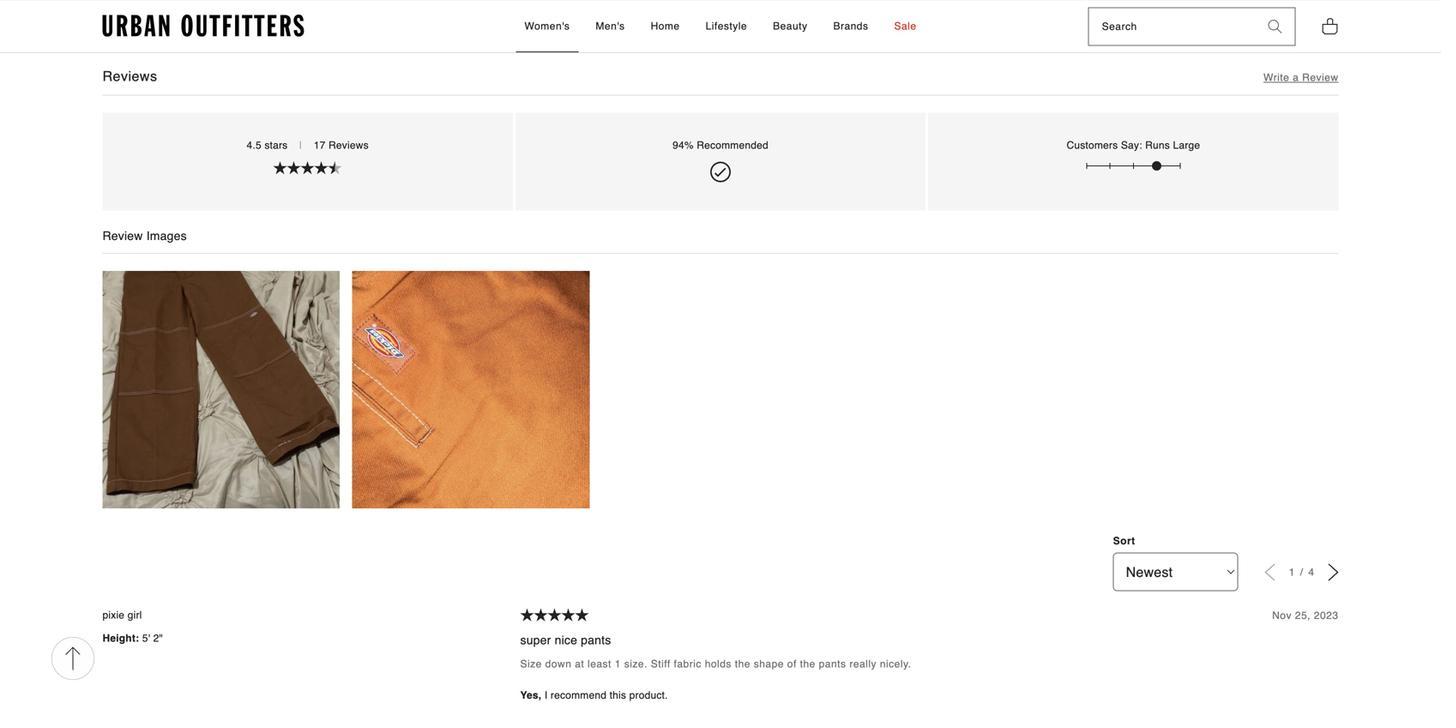 Task type: describe. For each thing, give the bounding box(es) containing it.
at
[[575, 659, 585, 671]]

my shopping bag image
[[1322, 16, 1339, 36]]

brands link
[[825, 1, 878, 53]]

94% recommended
[[673, 139, 769, 151]]

holds
[[705, 659, 732, 671]]

lifestyle link
[[697, 1, 756, 53]]

yes, i recommend this product.
[[521, 690, 668, 702]]

main navigation element
[[370, 1, 1072, 53]]

write a review button
[[1264, 71, 1339, 85]]

5'
[[142, 633, 150, 645]]

recommended
[[697, 139, 769, 151]]

urban outfitters image
[[103, 15, 304, 37]]

say:
[[1122, 139, 1143, 151]]

page 1 of 4 element
[[1290, 567, 1315, 579]]

men's
[[596, 20, 625, 32]]

stiff
[[651, 659, 671, 671]]

beauty
[[773, 20, 808, 32]]

fabric
[[674, 659, 702, 671]]

sale
[[895, 20, 917, 32]]

nov 25, 2023
[[1273, 610, 1339, 622]]

really
[[850, 659, 877, 671]]

customers
[[1067, 139, 1119, 151]]

2 launch review details modal image from the left
[[352, 271, 590, 509]]

brands
[[834, 20, 869, 32]]

large
[[1174, 139, 1201, 151]]

height: 5' 2"
[[103, 633, 163, 645]]

Search text field
[[1090, 8, 1256, 45]]

5 stars element
[[521, 609, 1273, 624]]

size
[[521, 659, 542, 671]]

this
[[610, 690, 627, 702]]

write
[[1264, 72, 1290, 84]]

home link
[[642, 1, 689, 53]]

pixie girl
[[103, 610, 142, 622]]

customers say: runs large
[[1067, 139, 1201, 151]]

lifestyle
[[706, 20, 748, 32]]

runs
[[1146, 139, 1171, 151]]

images
[[147, 229, 187, 243]]

4.5 stars element
[[128, 162, 487, 176]]

1 horizontal spatial reviews
[[329, 139, 369, 151]]

1 launch review details modal image from the left
[[103, 271, 340, 509]]

yes,
[[521, 690, 542, 702]]

pixie
[[103, 610, 125, 622]]

recommend
[[551, 690, 607, 702]]

i
[[545, 690, 548, 702]]

super nice pants
[[521, 634, 611, 647]]

girl
[[128, 610, 142, 622]]

size.
[[625, 659, 648, 671]]



Task type: vqa. For each thing, say whether or not it's contained in the screenshot.
the SHOP within the SHOP ACCESSORIES → LINK
no



Task type: locate. For each thing, give the bounding box(es) containing it.
review right a
[[1303, 72, 1339, 84]]

height:
[[103, 633, 139, 645]]

1 horizontal spatial the
[[800, 659, 816, 671]]

1
[[1290, 567, 1299, 579], [615, 659, 621, 671]]

pants up least
[[581, 634, 611, 647]]

down
[[546, 659, 572, 671]]

write a review
[[1264, 72, 1339, 84]]

1 horizontal spatial pants
[[819, 659, 847, 671]]

star rating image
[[274, 162, 287, 175], [328, 162, 342, 175], [521, 609, 534, 622], [562, 609, 575, 622], [575, 609, 589, 622]]

review inside popup button
[[1303, 72, 1339, 84]]

1 vertical spatial review
[[103, 229, 143, 243]]

of
[[788, 659, 797, 671]]

None search field
[[1090, 8, 1256, 45]]

star rating image
[[287, 162, 301, 175], [301, 162, 315, 175], [315, 162, 328, 175], [534, 609, 548, 622], [548, 609, 562, 622]]

nicely.
[[880, 659, 912, 671]]

0 horizontal spatial review
[[103, 229, 143, 243]]

the right "of"
[[800, 659, 816, 671]]

0 vertical spatial 1
[[1290, 567, 1299, 579]]

1 vertical spatial 1
[[615, 659, 621, 671]]

0 vertical spatial review
[[1303, 72, 1339, 84]]

review left images at top left
[[103, 229, 143, 243]]

launch review details modal image
[[103, 271, 340, 509], [352, 271, 590, 509]]

0 horizontal spatial reviews
[[103, 68, 157, 84]]

women's
[[525, 20, 570, 32]]

size down at least 1 size. stiff fabric holds the shape of the pants really nicely.
[[521, 659, 912, 671]]

1 vertical spatial reviews
[[329, 139, 369, 151]]

4
[[1309, 567, 1315, 579]]

0 horizontal spatial launch review details modal image
[[103, 271, 340, 509]]

nice
[[555, 634, 578, 647]]

17
[[314, 139, 326, 151]]

least
[[588, 659, 612, 671]]

the
[[735, 659, 751, 671], [800, 659, 816, 671]]

4.5 stars
[[247, 139, 291, 151]]

2 the from the left
[[800, 659, 816, 671]]

2"
[[153, 633, 163, 645]]

4.5
[[247, 139, 262, 151]]

review
[[1303, 72, 1339, 84], [103, 229, 143, 243]]

pants
[[581, 634, 611, 647], [819, 659, 847, 671]]

1 horizontal spatial review
[[1303, 72, 1339, 84]]

super
[[521, 634, 551, 647]]

17 reviews
[[314, 139, 369, 151]]

1 horizontal spatial launch review details modal image
[[352, 271, 590, 509]]

25,
[[1296, 610, 1311, 622]]

reviews
[[103, 68, 157, 84], [329, 139, 369, 151]]

men's link
[[587, 1, 634, 53]]

1 left size.
[[615, 659, 621, 671]]

2023
[[1315, 610, 1339, 622]]

women's link
[[516, 1, 579, 53]]

1 the from the left
[[735, 659, 751, 671]]

stars
[[265, 139, 288, 151]]

review images
[[103, 229, 187, 243]]

0 horizontal spatial pants
[[581, 634, 611, 647]]

product.
[[630, 690, 668, 702]]

beauty link
[[765, 1, 817, 53]]

search image
[[1269, 20, 1283, 34]]

a
[[1294, 72, 1300, 84]]

sort
[[1114, 535, 1136, 547]]

1 left 4
[[1290, 567, 1299, 579]]

nov
[[1273, 610, 1293, 622]]

pants left really
[[819, 659, 847, 671]]

sale link
[[886, 1, 926, 53]]

0 horizontal spatial 1
[[615, 659, 621, 671]]

home
[[651, 20, 680, 32]]

1 vertical spatial pants
[[819, 659, 847, 671]]

0 vertical spatial pants
[[581, 634, 611, 647]]

94%
[[673, 139, 694, 151]]

the right holds
[[735, 659, 751, 671]]

shape
[[754, 659, 784, 671]]

0 vertical spatial reviews
[[103, 68, 157, 84]]

0 horizontal spatial the
[[735, 659, 751, 671]]

1 horizontal spatial 1
[[1290, 567, 1299, 579]]



